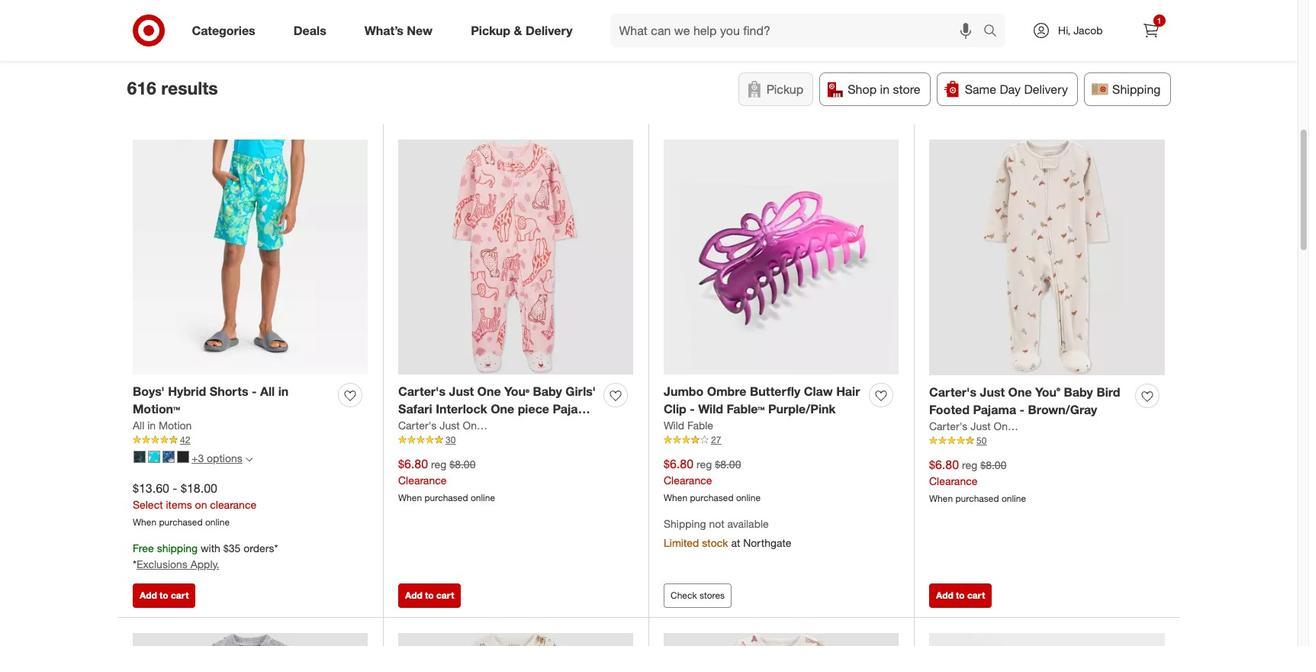Task type: locate. For each thing, give the bounding box(es) containing it.
pickup & delivery link
[[458, 14, 592, 47]]

1 horizontal spatial reg
[[697, 458, 712, 471]]

boys' hybrid shorts - all in motion™ link
[[133, 383, 332, 418]]

purchased inside the $13.60 - $18.00 select items on clearance when purchased online
[[159, 517, 203, 528]]

carter's just one you link up the 50
[[930, 419, 1035, 434]]

all right shorts
[[260, 384, 275, 399]]

0 vertical spatial in
[[880, 82, 890, 97]]

1 horizontal spatial to
[[425, 590, 434, 601]]

1 add to cart button from the left
[[133, 584, 196, 608]]

you for one
[[486, 419, 503, 432]]

boys' hybrid shorts - all in motion™ image
[[133, 140, 368, 375], [133, 140, 368, 375]]

0 horizontal spatial add
[[140, 590, 157, 601]]

shipping for shipping not available limited stock at  northgate
[[664, 517, 706, 530]]

add to cart for carter's just one you® baby girls' safari interlock one piece pajama - pink
[[405, 590, 454, 601]]

add for boys' hybrid shorts - all in motion™
[[140, 590, 157, 601]]

0 horizontal spatial wild
[[664, 419, 685, 432]]

$8.00 for interlock
[[450, 458, 476, 471]]

- inside boys' hybrid shorts - all in motion™
[[252, 384, 257, 399]]

1 add to cart from the left
[[140, 590, 189, 601]]

0 horizontal spatial reg
[[431, 458, 447, 471]]

0 horizontal spatial in
[[147, 419, 156, 432]]

1 horizontal spatial in
[[278, 384, 289, 399]]

0 vertical spatial delivery
[[526, 23, 573, 38]]

0 vertical spatial shipping
[[1113, 82, 1161, 97]]

carter's just one you®️ baby girls' wild footed pajama - cream image
[[664, 633, 899, 646], [664, 633, 899, 646]]

boys'
[[133, 384, 165, 399]]

carter's just one you® baby girls' safari interlock one piece pajama - pink image
[[398, 140, 633, 375], [398, 140, 633, 375]]

shipping down '1' link at top
[[1113, 82, 1161, 97]]

3 cart from the left
[[968, 590, 986, 601]]

to
[[160, 590, 168, 601], [425, 590, 434, 601], [956, 590, 965, 601]]

purchased up not
[[690, 492, 734, 504]]

2 horizontal spatial $8.00
[[981, 459, 1007, 472]]

add to cart
[[140, 590, 189, 601], [405, 590, 454, 601], [936, 590, 986, 601]]

2 horizontal spatial cart
[[968, 590, 986, 601]]

1 horizontal spatial wild
[[699, 402, 724, 417]]

shipping inside shipping not available limited stock at  northgate
[[664, 517, 706, 530]]

0 horizontal spatial carter's just one you
[[398, 419, 503, 432]]

one down interlock
[[463, 419, 483, 432]]

+3 options button
[[127, 447, 259, 471]]

in
[[880, 82, 890, 97], [278, 384, 289, 399], [147, 419, 156, 432]]

shop in store
[[848, 82, 921, 97]]

1 horizontal spatial you
[[1017, 420, 1035, 433]]

2 horizontal spatial reg
[[962, 459, 978, 472]]

2 add to cart from the left
[[405, 590, 454, 601]]

3 add from the left
[[936, 590, 954, 601]]

$6.80 for carter's just one you®️ baby bird footed pajama - brown/gray
[[930, 457, 959, 473]]

30 link
[[398, 433, 633, 447]]

0 horizontal spatial all
[[133, 419, 144, 432]]

1 vertical spatial wild
[[664, 419, 685, 432]]

2 cart from the left
[[437, 590, 454, 601]]

pickup inside button
[[767, 82, 804, 97]]

all in motion
[[133, 419, 192, 432]]

shipping inside shipping button
[[1113, 82, 1161, 97]]

in right shorts
[[278, 384, 289, 399]]

pajama up the 50
[[973, 402, 1017, 418]]

carter's just one you®️ baby boys' wild footed pajama - brown/cream image
[[398, 633, 633, 646], [398, 633, 633, 646]]

just
[[449, 384, 474, 399], [980, 385, 1005, 400], [440, 419, 460, 432], [971, 420, 991, 433]]

delivery inside "button"
[[1025, 82, 1069, 97]]

carter's just one you link up 30
[[398, 418, 503, 433]]

1 horizontal spatial $6.80 reg $8.00 clearance when purchased online
[[664, 456, 761, 504]]

0 horizontal spatial add to cart button
[[133, 584, 196, 608]]

carter's just one you®️ baby boys' dino fleece footed pajama - gray image
[[133, 633, 368, 646], [133, 633, 368, 646]]

all colors + 3 more colors image
[[246, 456, 252, 463]]

baby
[[533, 384, 562, 399], [1064, 385, 1094, 400]]

- left pink
[[398, 419, 403, 434]]

all down motion™
[[133, 419, 144, 432]]

online down 50 link
[[1002, 493, 1027, 504]]

shop in store button
[[820, 73, 931, 106]]

pickup down what can we help you find? suggestions appear below search box
[[767, 82, 804, 97]]

northgate
[[744, 536, 792, 549]]

$8.00 down 30
[[450, 458, 476, 471]]

accessories
[[227, 25, 285, 38]]

carter's just one you up 30
[[398, 419, 503, 432]]

add to cart button for carter's just one you®️ baby bird footed pajama - brown/gray
[[930, 584, 992, 608]]

2 to from the left
[[425, 590, 434, 601]]

0 vertical spatial pickup
[[471, 23, 511, 38]]

0 horizontal spatial shipping
[[664, 517, 706, 530]]

0 horizontal spatial cart
[[171, 590, 189, 601]]

baby up brown/gray
[[1064, 385, 1094, 400]]

clearance
[[398, 474, 447, 487], [664, 474, 712, 487], [930, 475, 978, 488]]

$18.00
[[181, 481, 217, 496]]

delivery for same day delivery
[[1025, 82, 1069, 97]]

one for carter's just one you link for pajama
[[994, 420, 1014, 433]]

wild
[[699, 402, 724, 417], [664, 419, 685, 432]]

cart for motion™
[[171, 590, 189, 601]]

pajama down girls' at the bottom
[[553, 402, 596, 417]]

one left you®️
[[1009, 385, 1032, 400]]

reg down 30
[[431, 458, 447, 471]]

$8.00 for pajama
[[981, 459, 1007, 472]]

you up 30 "link"
[[486, 419, 503, 432]]

- right shorts
[[252, 384, 257, 399]]

hi, jacob
[[1059, 24, 1103, 37]]

- up "items"
[[173, 481, 178, 496]]

clearance down 30
[[398, 474, 447, 487]]

when for carter's just one you®️ baby bird footed pajama - brown/gray
[[930, 493, 953, 504]]

wild down clip
[[664, 419, 685, 432]]

$8.00 down 27
[[715, 458, 741, 471]]

in inside button
[[880, 82, 890, 97]]

in left store
[[880, 82, 890, 97]]

0 vertical spatial wild
[[699, 402, 724, 417]]

0 horizontal spatial clearance
[[398, 474, 447, 487]]

shipping not available limited stock at  northgate
[[664, 517, 792, 549]]

$8.00 down the 50
[[981, 459, 1007, 472]]

-
[[252, 384, 257, 399], [690, 402, 695, 417], [1020, 402, 1025, 418], [398, 419, 403, 434], [173, 481, 178, 496]]

0 vertical spatial all
[[260, 384, 275, 399]]

1 add from the left
[[140, 590, 157, 601]]

pickup right new
[[471, 23, 511, 38]]

2 horizontal spatial add
[[936, 590, 954, 601]]

carter's just one you up the 50
[[930, 420, 1035, 433]]

0 horizontal spatial carter's just one you link
[[398, 418, 503, 433]]

clear all button
[[321, 24, 365, 41]]

2 horizontal spatial $6.80
[[930, 457, 959, 473]]

2 horizontal spatial add to cart button
[[930, 584, 992, 608]]

What can we help you find? suggestions appear below search field
[[610, 14, 988, 47]]

orders*
[[244, 542, 278, 555]]

0 horizontal spatial &
[[217, 25, 224, 38]]

what's new link
[[352, 14, 452, 47]]

1 horizontal spatial $8.00
[[715, 458, 741, 471]]

carter's up footed
[[930, 385, 977, 400]]

in for store
[[880, 82, 890, 97]]

cart for footed
[[968, 590, 986, 601]]

baby up piece
[[533, 384, 562, 399]]

clearance for carter's just one you® baby girls' safari interlock one piece pajama - pink
[[398, 474, 447, 487]]

hair
[[837, 384, 860, 399]]

$6.80 down wild fable link
[[664, 456, 694, 472]]

to for boys' hybrid shorts - all in motion™
[[160, 590, 168, 601]]

interlock
[[436, 402, 487, 417]]

baby inside the carter's just one you® baby girls' safari interlock one piece pajama - pink
[[533, 384, 562, 399]]

1 vertical spatial in
[[278, 384, 289, 399]]

boys' training shorts - all in motion™ image
[[930, 633, 1165, 646], [930, 633, 1165, 646]]

$6.80 reg $8.00 clearance when purchased online down 30
[[398, 456, 495, 504]]

1 horizontal spatial pajama
[[973, 402, 1017, 418]]

purchased
[[425, 492, 468, 504], [690, 492, 734, 504], [956, 493, 999, 504], [159, 517, 203, 528]]

clearance down the 50
[[930, 475, 978, 488]]

online down 30 "link"
[[471, 492, 495, 504]]

2 horizontal spatial in
[[880, 82, 890, 97]]

pickup inside "link"
[[471, 23, 511, 38]]

you®️
[[1036, 385, 1061, 400]]

butterfly
[[750, 384, 801, 399]]

motion
[[159, 419, 192, 432]]

0 horizontal spatial to
[[160, 590, 168, 601]]

all
[[260, 384, 275, 399], [133, 419, 144, 432]]

$6.80 reg $8.00 clearance when purchased online
[[398, 456, 495, 504], [664, 456, 761, 504], [930, 457, 1027, 504]]

pickup for pickup & delivery
[[471, 23, 511, 38]]

one down 'carter's just one you®️ baby bird footed pajama - brown/gray'
[[994, 420, 1014, 433]]

1 horizontal spatial shipping
[[1113, 82, 1161, 97]]

items
[[166, 498, 192, 511]]

1 horizontal spatial clearance
[[664, 474, 712, 487]]

not
[[709, 517, 725, 530]]

0 horizontal spatial $6.80 reg $8.00 clearance when purchased online
[[398, 456, 495, 504]]

carter's just one you link
[[398, 418, 503, 433], [930, 419, 1035, 434]]

$6.80 for jumbo ombre butterfly claw hair clip - wild fable™ purple/pink
[[664, 456, 694, 472]]

free
[[133, 542, 154, 555]]

reg for wild
[[697, 458, 712, 471]]

shoes
[[184, 25, 214, 38]]

to for carter's just one you®️ baby bird footed pajama - brown/gray
[[956, 590, 965, 601]]

1 horizontal spatial $6.80
[[664, 456, 694, 472]]

reg down 27
[[697, 458, 712, 471]]

in for motion
[[147, 419, 156, 432]]

3 add to cart from the left
[[936, 590, 986, 601]]

1 horizontal spatial &
[[514, 23, 522, 38]]

carter's up safari
[[398, 384, 446, 399]]

deals link
[[281, 14, 346, 47]]

options
[[207, 452, 243, 465]]

1 cart from the left
[[171, 590, 189, 601]]

1 horizontal spatial add
[[405, 590, 423, 601]]

1 horizontal spatial baby
[[1064, 385, 1094, 400]]

carter's just one you
[[398, 419, 503, 432], [930, 420, 1035, 433]]

blue image
[[148, 451, 160, 463]]

carter's just one you link for pajama
[[930, 419, 1035, 434]]

reg
[[431, 458, 447, 471], [697, 458, 712, 471], [962, 459, 978, 472]]

brown/gray
[[1028, 402, 1098, 418]]

3 add to cart button from the left
[[930, 584, 992, 608]]

$8.00 for wild
[[715, 458, 741, 471]]

wild inside jumbo ombre butterfly claw hair clip - wild fable™ purple/pink
[[699, 402, 724, 417]]

0 horizontal spatial add to cart
[[140, 590, 189, 601]]

2 horizontal spatial clearance
[[930, 475, 978, 488]]

1 horizontal spatial carter's just one you link
[[930, 419, 1035, 434]]

2 horizontal spatial add to cart
[[936, 590, 986, 601]]

0 horizontal spatial you
[[486, 419, 503, 432]]

0 horizontal spatial pajama
[[553, 402, 596, 417]]

- up the wild fable
[[690, 402, 695, 417]]

1 horizontal spatial add to cart
[[405, 590, 454, 601]]

one inside 'carter's just one you®️ baby bird footed pajama - brown/gray'
[[1009, 385, 1032, 400]]

reg down the 50
[[962, 459, 978, 472]]

2 horizontal spatial to
[[956, 590, 965, 601]]

you down carter's just one you®️ baby bird footed pajama - brown/gray link
[[1017, 420, 1035, 433]]

$6.80 reg $8.00 clearance when purchased online for pajama
[[930, 457, 1027, 504]]

delivery inside "link"
[[526, 23, 573, 38]]

50
[[977, 435, 987, 446]]

purchased down the 50
[[956, 493, 999, 504]]

$6.80 reg $8.00 clearance when purchased online for interlock
[[398, 456, 495, 504]]

add to cart for boys' hybrid shorts - all in motion™
[[140, 590, 189, 601]]

27 link
[[664, 433, 899, 447]]

$8.00
[[450, 458, 476, 471], [715, 458, 741, 471], [981, 459, 1007, 472]]

boys' hybrid shorts - all in motion™
[[133, 384, 289, 417]]

clearance down 27
[[664, 474, 712, 487]]

purchased down "items"
[[159, 517, 203, 528]]

$6.80 down footed
[[930, 457, 959, 473]]

clear
[[321, 25, 350, 40]]

0 horizontal spatial delivery
[[526, 23, 573, 38]]

0 horizontal spatial $8.00
[[450, 458, 476, 471]]

- up 50 link
[[1020, 402, 1025, 418]]

baby inside 'carter's just one you®️ baby bird footed pajama - brown/gray'
[[1064, 385, 1094, 400]]

one left the you®
[[477, 384, 501, 399]]

carter's just one you®️ baby bird footed pajama - brown/gray image
[[930, 140, 1165, 375], [930, 140, 1165, 375]]

2 vertical spatial in
[[147, 419, 156, 432]]

carter's
[[398, 384, 446, 399], [930, 385, 977, 400], [398, 419, 437, 432], [930, 420, 968, 433]]

1 horizontal spatial cart
[[437, 590, 454, 601]]

0 horizontal spatial baby
[[533, 384, 562, 399]]

1 to from the left
[[160, 590, 168, 601]]

&
[[514, 23, 522, 38], [217, 25, 224, 38]]

1 vertical spatial all
[[133, 419, 144, 432]]

online for one
[[471, 492, 495, 504]]

cart
[[171, 590, 189, 601], [437, 590, 454, 601], [968, 590, 986, 601]]

1 vertical spatial shipping
[[664, 517, 706, 530]]

2 add from the left
[[405, 590, 423, 601]]

what's
[[365, 23, 404, 38]]

2 add to cart button from the left
[[398, 584, 461, 608]]

0 horizontal spatial $6.80
[[398, 456, 428, 472]]

pajama inside 'carter's just one you®️ baby bird footed pajama - brown/gray'
[[973, 402, 1017, 418]]

online up available
[[736, 492, 761, 504]]

store
[[893, 82, 921, 97]]

1 horizontal spatial add to cart button
[[398, 584, 461, 608]]

stock
[[702, 536, 729, 549]]

when for carter's just one you® baby girls' safari interlock one piece pajama - pink
[[398, 492, 422, 504]]

piece
[[518, 402, 550, 417]]

purchased down 30
[[425, 492, 468, 504]]

wild up fable at the bottom of the page
[[699, 402, 724, 417]]

$6.80
[[398, 456, 428, 472], [664, 456, 694, 472], [930, 457, 959, 473]]

3 to from the left
[[956, 590, 965, 601]]

1 vertical spatial pickup
[[767, 82, 804, 97]]

add to cart button
[[133, 584, 196, 608], [398, 584, 461, 608], [930, 584, 992, 608]]

fable
[[688, 419, 714, 432]]

1 horizontal spatial pickup
[[767, 82, 804, 97]]

shipping button
[[1085, 73, 1171, 106]]

reg for interlock
[[431, 458, 447, 471]]

shop
[[848, 82, 877, 97]]

select
[[133, 498, 163, 511]]

clothing,
[[139, 25, 181, 38]]

1 horizontal spatial delivery
[[1025, 82, 1069, 97]]

footed
[[930, 402, 970, 418]]

categories
[[192, 23, 255, 38]]

$6.80 reg $8.00 clearance when purchased online down 27
[[664, 456, 761, 504]]

online down clearance
[[205, 517, 230, 528]]

in down motion™
[[147, 419, 156, 432]]

- inside the carter's just one you® baby girls' safari interlock one piece pajama - pink
[[398, 419, 403, 434]]

delivery for pickup & delivery
[[526, 23, 573, 38]]

1 horizontal spatial carter's just one you
[[930, 420, 1035, 433]]

carter's just one you®️ baby bird footed pajama - brown/gray link
[[930, 384, 1130, 419]]

1 vertical spatial delivery
[[1025, 82, 1069, 97]]

& inside button
[[217, 25, 224, 38]]

carter's just one you® baby girls' safari interlock one piece pajama - pink link
[[398, 383, 598, 434]]

purchased for interlock
[[425, 492, 468, 504]]

jumbo ombre butterfly claw hair clip - wild fable™ purple/pink image
[[664, 140, 899, 375], [664, 140, 899, 375]]

you
[[486, 419, 503, 432], [1017, 420, 1035, 433]]

$6.80 down pink
[[398, 456, 428, 472]]

shipping up limited
[[664, 517, 706, 530]]

0 horizontal spatial pickup
[[471, 23, 511, 38]]

1 horizontal spatial all
[[260, 384, 275, 399]]

2 horizontal spatial $6.80 reg $8.00 clearance when purchased online
[[930, 457, 1027, 504]]

same day delivery button
[[937, 73, 1078, 106]]

$6.80 reg $8.00 clearance when purchased online down the 50
[[930, 457, 1027, 504]]



Task type: describe. For each thing, give the bounding box(es) containing it.
purchased for pajama
[[956, 493, 999, 504]]

check
[[671, 590, 697, 601]]

- inside 'carter's just one you®️ baby bird footed pajama - brown/gray'
[[1020, 402, 1025, 418]]

dark blue image
[[163, 451, 175, 463]]

hi,
[[1059, 24, 1071, 37]]

check stores button
[[664, 584, 732, 608]]

on
[[195, 498, 207, 511]]

carter's just one you link for interlock
[[398, 418, 503, 433]]

1
[[1158, 16, 1162, 25]]

616
[[127, 77, 156, 98]]

1 link
[[1135, 14, 1168, 47]]

new
[[407, 23, 433, 38]]

purchased for wild
[[690, 492, 734, 504]]

42
[[180, 434, 190, 446]]

day
[[1000, 82, 1021, 97]]

carter's down safari
[[398, 419, 437, 432]]

pink
[[407, 419, 432, 434]]

available
[[728, 517, 769, 530]]

616 results
[[127, 77, 218, 98]]

42 link
[[133, 433, 368, 447]]

add to cart for carter's just one you®️ baby bird footed pajama - brown/gray
[[936, 590, 986, 601]]

exclusions
[[137, 558, 188, 571]]

fable™
[[727, 402, 765, 417]]

pickup for pickup
[[767, 82, 804, 97]]

exclusions apply. button
[[137, 557, 219, 572]]

- inside the $13.60 - $18.00 select items on clearance when purchased online
[[173, 481, 178, 496]]

$13.60 - $18.00 select items on clearance when purchased online
[[133, 481, 257, 528]]

+3 options
[[192, 452, 243, 465]]

clothing, shoes & accessories
[[139, 25, 285, 38]]

girls'
[[566, 384, 596, 399]]

baby for brown/gray
[[1064, 385, 1094, 400]]

30
[[446, 434, 456, 446]]

one for carter's just one you® baby girls' safari interlock one piece pajama - pink link
[[477, 384, 501, 399]]

add for carter's just one you®️ baby bird footed pajama - brown/gray
[[936, 590, 954, 601]]

carter's just one you®️ baby bird footed pajama - brown/gray
[[930, 385, 1121, 418]]

when for jumbo ombre butterfly claw hair clip - wild fable™ purple/pink
[[664, 492, 688, 504]]

online for -
[[1002, 493, 1027, 504]]

add for carter's just one you® baby girls' safari interlock one piece pajama - pink
[[405, 590, 423, 601]]

*
[[133, 558, 137, 571]]

results
[[161, 77, 218, 98]]

clearance for jumbo ombre butterfly claw hair clip - wild fable™ purple/pink
[[664, 474, 712, 487]]

jumbo
[[664, 384, 704, 399]]

bird
[[1097, 385, 1121, 400]]

pickup button
[[739, 73, 814, 106]]

reg for pajama
[[962, 459, 978, 472]]

shipping for shipping
[[1113, 82, 1161, 97]]

ombre
[[707, 384, 747, 399]]

carter's inside 'carter's just one you®️ baby bird footed pajama - brown/gray'
[[930, 385, 977, 400]]

motion™
[[133, 402, 180, 417]]

clear all
[[321, 25, 365, 40]]

purple/pink
[[769, 402, 836, 417]]

& inside "link"
[[514, 23, 522, 38]]

carter's down footed
[[930, 420, 968, 433]]

carter's just one you® baby girls' safari interlock one piece pajama - pink
[[398, 384, 596, 434]]

all in motion link
[[133, 418, 192, 433]]

$35
[[223, 542, 241, 555]]

add to cart button for carter's just one you® baby girls' safari interlock one piece pajama - pink
[[398, 584, 461, 608]]

50 link
[[930, 434, 1165, 448]]

claw
[[804, 384, 833, 399]]

same
[[965, 82, 997, 97]]

one for interlock carter's just one you link
[[463, 419, 483, 432]]

clearance
[[210, 498, 257, 511]]

shorts
[[210, 384, 248, 399]]

online inside the $13.60 - $18.00 select items on clearance when purchased online
[[205, 517, 230, 528]]

categories link
[[179, 14, 275, 47]]

check stores
[[671, 590, 725, 601]]

search button
[[977, 14, 1014, 50]]

clearance for carter's just one you®️ baby bird footed pajama - brown/gray
[[930, 475, 978, 488]]

$6.80 for carter's just one you® baby girls' safari interlock one piece pajama - pink
[[398, 456, 428, 472]]

baby for piece
[[533, 384, 562, 399]]

carter's inside the carter's just one you® baby girls' safari interlock one piece pajama - pink
[[398, 384, 446, 399]]

one down the you®
[[491, 402, 515, 417]]

free shipping with $35 orders* * exclusions apply.
[[133, 542, 278, 571]]

wild fable link
[[664, 418, 714, 433]]

same day delivery
[[965, 82, 1069, 97]]

wild inside wild fable link
[[664, 419, 685, 432]]

add to cart button for boys' hybrid shorts - all in motion™
[[133, 584, 196, 608]]

at
[[731, 536, 741, 549]]

clothing, shoes & accessories button
[[127, 15, 312, 48]]

pajama inside the carter's just one you® baby girls' safari interlock one piece pajama - pink
[[553, 402, 596, 417]]

pickup & delivery
[[471, 23, 573, 38]]

you for -
[[1017, 420, 1035, 433]]

shipping
[[157, 542, 198, 555]]

just inside the carter's just one you® baby girls' safari interlock one piece pajama - pink
[[449, 384, 474, 399]]

hybrid
[[168, 384, 206, 399]]

in inside boys' hybrid shorts - all in motion™
[[278, 384, 289, 399]]

jumbo ombre butterfly claw hair clip - wild fable™ purple/pink link
[[664, 383, 863, 418]]

you®
[[505, 384, 530, 399]]

carter's just one you for interlock
[[398, 419, 503, 432]]

when inside the $13.60 - $18.00 select items on clearance when purchased online
[[133, 517, 157, 528]]

jumbo ombre butterfly claw hair clip - wild fable™ purple/pink
[[664, 384, 860, 417]]

$13.60
[[133, 481, 169, 496]]

apply.
[[191, 558, 219, 571]]

to for carter's just one you® baby girls' safari interlock one piece pajama - pink
[[425, 590, 434, 601]]

black image
[[134, 451, 146, 463]]

+3
[[192, 452, 204, 465]]

clip
[[664, 402, 687, 417]]

jet black image
[[177, 451, 189, 463]]

- inside jumbo ombre butterfly claw hair clip - wild fable™ purple/pink
[[690, 402, 695, 417]]

cart for safari
[[437, 590, 454, 601]]

all colors + 3 more colors element
[[246, 454, 252, 463]]

just inside 'carter's just one you®️ baby bird footed pajama - brown/gray'
[[980, 385, 1005, 400]]

all
[[353, 25, 365, 40]]

deals
[[294, 23, 326, 38]]

stores
[[700, 590, 725, 601]]

search
[[977, 24, 1014, 39]]

limited
[[664, 536, 699, 549]]

with
[[201, 542, 220, 555]]

online for fable™
[[736, 492, 761, 504]]

carter's just one you for pajama
[[930, 420, 1035, 433]]

all inside boys' hybrid shorts - all in motion™
[[260, 384, 275, 399]]

one for carter's just one you®️ baby bird footed pajama - brown/gray link
[[1009, 385, 1032, 400]]

$6.80 reg $8.00 clearance when purchased online for wild
[[664, 456, 761, 504]]



Task type: vqa. For each thing, say whether or not it's contained in the screenshot.
the leftmost Pajama
yes



